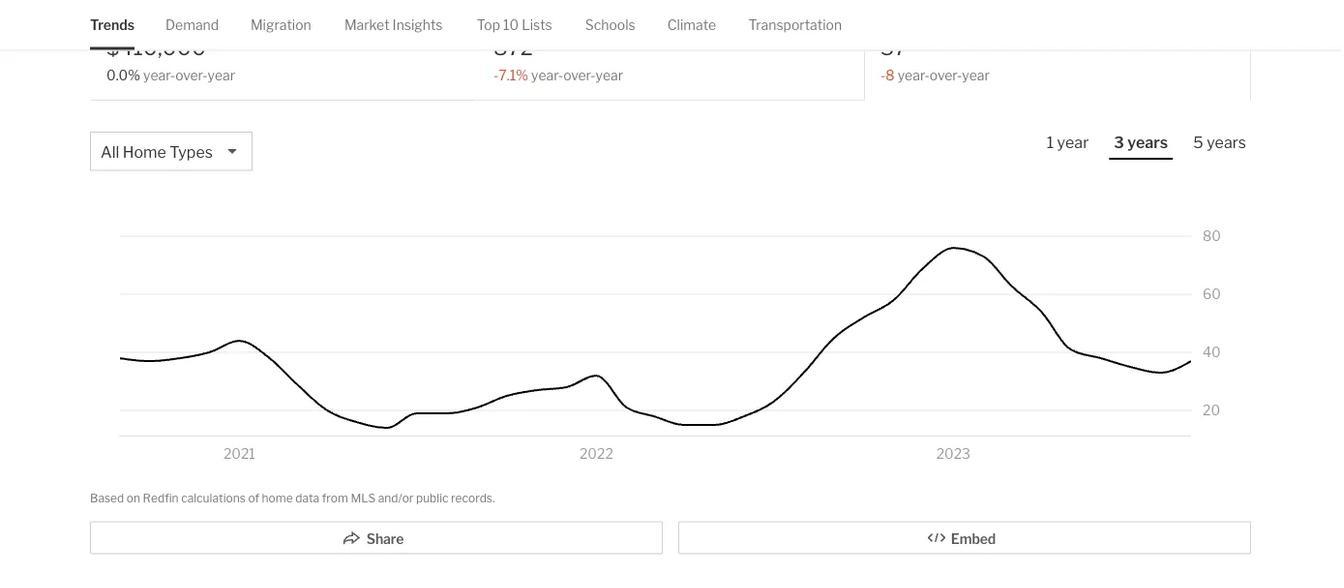 Task type: locate. For each thing, give the bounding box(es) containing it.
-
[[494, 67, 499, 83], [881, 67, 886, 83]]

year-
[[143, 67, 175, 83], [531, 67, 564, 83], [898, 67, 930, 83]]

1
[[1047, 133, 1054, 152]]

year- down "$410,000"
[[143, 67, 175, 83]]

0 horizontal spatial of
[[248, 491, 259, 505]]

1 year- from the left
[[143, 67, 175, 83]]

trends link
[[90, 0, 135, 50]]

over- right the 8
[[930, 67, 963, 83]]

872
[[494, 34, 533, 60]]

home
[[123, 142, 166, 161]]

sold
[[569, 11, 597, 27]]

embed button
[[679, 521, 1252, 554]]

0 horizontal spatial year-
[[143, 67, 175, 83]]

over- down sold
[[564, 67, 596, 83]]

$410,000
[[106, 34, 206, 60]]

share
[[367, 531, 404, 547]]

year right 1
[[1058, 133, 1089, 152]]

2 horizontal spatial year-
[[898, 67, 930, 83]]

of left home at bottom
[[248, 491, 259, 505]]

2 years from the left
[[1207, 133, 1247, 152]]

over- inside the median sale price $410,000 0.0% year-over-year
[[175, 67, 208, 83]]

years right 5
[[1207, 133, 1247, 152]]

over- inside # of homes sold 872 -7.1% year-over-year
[[564, 67, 596, 83]]

37 -8 year-over-year
[[881, 34, 990, 83]]

2 horizontal spatial over-
[[930, 67, 963, 83]]

1 - from the left
[[494, 67, 499, 83]]

5 years button
[[1189, 132, 1252, 158]]

3 over- from the left
[[930, 67, 963, 83]]

year inside # of homes sold 872 -7.1% year-over-year
[[596, 67, 624, 83]]

top
[[477, 16, 501, 33]]

7.1%
[[499, 67, 529, 83]]

1 years from the left
[[1128, 133, 1169, 152]]

of right # on the top of page
[[505, 11, 518, 27]]

year- right 7.1% on the top left of the page
[[531, 67, 564, 83]]

of
[[505, 11, 518, 27], [248, 491, 259, 505]]

- inside # of homes sold 872 -7.1% year-over-year
[[494, 67, 499, 83]]

over- down "$410,000"
[[175, 67, 208, 83]]

trends
[[90, 16, 135, 33]]

1 horizontal spatial year-
[[531, 67, 564, 83]]

1 horizontal spatial -
[[881, 67, 886, 83]]

0 horizontal spatial years
[[1128, 133, 1169, 152]]

years right the 3
[[1128, 133, 1169, 152]]

0.0%
[[106, 67, 140, 83]]

- inside 37 -8 year-over-year
[[881, 67, 886, 83]]

and/or
[[378, 491, 414, 505]]

2 over- from the left
[[564, 67, 596, 83]]

0 horizontal spatial over-
[[175, 67, 208, 83]]

- down 872
[[494, 67, 499, 83]]

1 horizontal spatial years
[[1207, 133, 1247, 152]]

all
[[101, 142, 119, 161]]

all home types
[[101, 142, 213, 161]]

public
[[416, 491, 449, 505]]

0 horizontal spatial -
[[494, 67, 499, 83]]

8
[[886, 67, 895, 83]]

year
[[208, 67, 235, 83], [596, 67, 624, 83], [963, 67, 990, 83], [1058, 133, 1089, 152]]

10
[[503, 16, 519, 33]]

year down schools link
[[596, 67, 624, 83]]

insights
[[393, 16, 443, 33]]

years
[[1128, 133, 1169, 152], [1207, 133, 1247, 152]]

embed
[[951, 531, 996, 547]]

year right the 8
[[963, 67, 990, 83]]

1 horizontal spatial over-
[[564, 67, 596, 83]]

3 years button
[[1110, 132, 1174, 160]]

0 vertical spatial of
[[505, 11, 518, 27]]

5
[[1194, 133, 1204, 152]]

types
[[170, 142, 213, 161]]

over-
[[175, 67, 208, 83], [564, 67, 596, 83], [930, 67, 963, 83]]

redfin
[[143, 491, 179, 505]]

5 years
[[1194, 133, 1247, 152]]

- down 37
[[881, 67, 886, 83]]

top 10 lists
[[477, 16, 553, 33]]

of inside # of homes sold 872 -7.1% year-over-year
[[505, 11, 518, 27]]

1 over- from the left
[[175, 67, 208, 83]]

1 horizontal spatial of
[[505, 11, 518, 27]]

# of homes sold 872 -7.1% year-over-year
[[494, 11, 624, 83]]

2 year- from the left
[[531, 67, 564, 83]]

top 10 lists link
[[477, 0, 553, 50]]

3 year- from the left
[[898, 67, 930, 83]]

year down 'demand' link
[[208, 67, 235, 83]]

year inside 37 -8 year-over-year
[[963, 67, 990, 83]]

2 - from the left
[[881, 67, 886, 83]]

year- right the 8
[[898, 67, 930, 83]]

price
[[186, 11, 219, 27]]



Task type: describe. For each thing, give the bounding box(es) containing it.
demand
[[166, 16, 219, 33]]

year inside the median sale price $410,000 0.0% year-over-year
[[208, 67, 235, 83]]

year- inside # of homes sold 872 -7.1% year-over-year
[[531, 67, 564, 83]]

1 year button
[[1042, 132, 1094, 158]]

transportation
[[749, 16, 842, 33]]

market insights link
[[345, 0, 443, 50]]

on
[[127, 491, 140, 505]]

lists
[[522, 16, 553, 33]]

based
[[90, 491, 124, 505]]

year- inside the median sale price $410,000 0.0% year-over-year
[[143, 67, 175, 83]]

records.
[[451, 491, 495, 505]]

1 vertical spatial of
[[248, 491, 259, 505]]

home
[[262, 491, 293, 505]]

demand link
[[166, 0, 219, 50]]

3 years
[[1115, 133, 1169, 152]]

climate link
[[668, 0, 716, 50]]

schools link
[[585, 0, 636, 50]]

median
[[106, 11, 153, 27]]

climate
[[668, 16, 716, 33]]

3
[[1115, 133, 1125, 152]]

from
[[322, 491, 348, 505]]

schools
[[585, 16, 636, 33]]

37
[[881, 34, 907, 60]]

migration
[[251, 16, 311, 33]]

calculations
[[181, 491, 246, 505]]

market
[[345, 16, 390, 33]]

market insights
[[345, 16, 443, 33]]

migration link
[[251, 0, 311, 50]]

year- inside 37 -8 year-over-year
[[898, 67, 930, 83]]

median sale price $410,000 0.0% year-over-year
[[106, 11, 235, 83]]

data
[[295, 491, 320, 505]]

based on redfin calculations of home data from mls and/or public records.
[[90, 491, 495, 505]]

over- inside 37 -8 year-over-year
[[930, 67, 963, 83]]

years for 3 years
[[1128, 133, 1169, 152]]

years for 5 years
[[1207, 133, 1247, 152]]

sale
[[156, 11, 183, 27]]

transportation link
[[749, 0, 842, 50]]

share button
[[90, 521, 663, 554]]

1 year
[[1047, 133, 1089, 152]]

mls
[[351, 491, 376, 505]]

homes
[[521, 11, 566, 27]]

#
[[494, 11, 502, 27]]

year inside 1 year button
[[1058, 133, 1089, 152]]



Task type: vqa. For each thing, say whether or not it's contained in the screenshot.
1-844-759-7732
no



